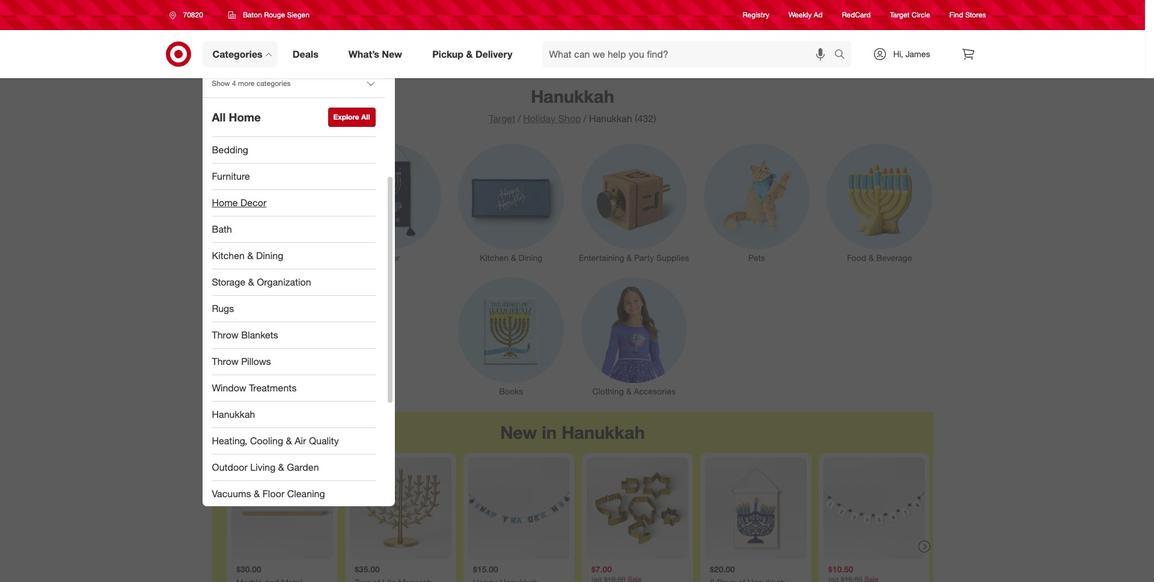 Task type: describe. For each thing, give the bounding box(es) containing it.
storage
[[212, 276, 246, 288]]

pickup & delivery link
[[422, 41, 528, 67]]

0 horizontal spatial new
[[382, 48, 402, 60]]

air
[[295, 435, 306, 447]]

1 / from the left
[[518, 112, 521, 125]]

home decor link
[[202, 190, 385, 217]]

circle
[[912, 10, 931, 20]]

baton
[[243, 10, 262, 19]]

heating,
[[212, 435, 248, 447]]

explore
[[334, 112, 360, 121]]

james
[[906, 49, 931, 59]]

throw blankets
[[212, 329, 278, 341]]

target circle
[[890, 10, 931, 20]]

find stores
[[950, 10, 987, 20]]

hanukkah target / holiday shop / hanukkah (432)
[[489, 85, 657, 125]]

$35.00
[[355, 564, 380, 575]]

target inside target circle link
[[890, 10, 910, 20]]

$20.00 link
[[705, 458, 807, 582]]

show 4 more categories
[[212, 79, 291, 88]]

hanukkah inside carousel region
[[562, 422, 645, 443]]

$7.00 link
[[587, 458, 688, 582]]

baton rouge siegen
[[243, 10, 310, 19]]

(432)
[[635, 112, 657, 125]]

heating, cooling & air quality link
[[202, 428, 385, 455]]

bath link
[[202, 217, 385, 243]]

registry link
[[743, 10, 770, 20]]

pets link
[[696, 141, 819, 264]]

window
[[212, 382, 247, 394]]

find
[[950, 10, 964, 20]]

food
[[848, 253, 867, 263]]

shop
[[559, 112, 581, 125]]

holiday shop link
[[524, 112, 581, 125]]

$30.00 link
[[231, 458, 333, 582]]

& inside "link"
[[627, 253, 632, 263]]

pickup
[[433, 48, 464, 60]]

rouge
[[264, 10, 285, 19]]

outdoor living & garden link
[[202, 455, 385, 481]]

entertaining & party supplies link
[[573, 141, 696, 264]]

$15.00 link
[[468, 458, 570, 582]]

categories
[[257, 79, 291, 88]]

what's new
[[349, 48, 402, 60]]

menorahs & candles link
[[204, 141, 327, 264]]

all home dialog
[[202, 0, 395, 508]]

$35.00 link
[[350, 458, 451, 582]]

pets
[[749, 253, 766, 263]]

outdoor living & garden
[[212, 461, 319, 473]]

books link
[[450, 275, 573, 398]]

kitchen inside all home dialog
[[212, 250, 245, 262]]

pillows
[[241, 356, 271, 368]]

categories link
[[202, 41, 278, 67]]

target inside hanukkah target / holiday shop / hanukkah (432)
[[489, 112, 516, 125]]

weekly
[[789, 10, 812, 20]]

categories
[[213, 48, 263, 60]]

window treatments
[[212, 382, 297, 394]]

window treatments link
[[202, 375, 385, 402]]

all home
[[212, 110, 261, 124]]

find stores link
[[950, 10, 987, 20]]

vacuums & floor cleaning
[[212, 488, 325, 500]]

throw for throw blankets
[[212, 329, 239, 341]]

more
[[238, 79, 255, 88]]

what's
[[349, 48, 379, 60]]

bath
[[212, 223, 232, 235]]

menorahs
[[226, 253, 264, 263]]

floor
[[263, 488, 285, 500]]

throw for throw pillows
[[212, 356, 239, 368]]

hanukkah link
[[202, 402, 385, 428]]

siegen
[[287, 10, 310, 19]]

1 horizontal spatial kitchen & dining link
[[450, 141, 573, 264]]

blankets
[[241, 329, 278, 341]]

candles
[[274, 253, 305, 263]]

throw blankets link
[[202, 322, 385, 349]]

dining inside all home dialog
[[256, 250, 283, 262]]

vacuums
[[212, 488, 251, 500]]

delivery
[[476, 48, 513, 60]]

hi, james
[[894, 49, 931, 59]]

hi,
[[894, 49, 904, 59]]

tree of life menorah gold - threshold™ image
[[350, 458, 451, 560]]

1 vertical spatial home
[[212, 197, 238, 209]]

registry
[[743, 10, 770, 20]]

$30.00
[[236, 564, 261, 575]]

vacuums & floor cleaning link
[[202, 481, 385, 508]]

holiday
[[524, 112, 556, 125]]

1 horizontal spatial all
[[362, 112, 370, 121]]

2 / from the left
[[584, 112, 587, 125]]

supplies
[[657, 253, 690, 263]]

search button
[[830, 41, 858, 70]]

heating, cooling & air quality
[[212, 435, 339, 447]]

happy hanukkah garland - threshold™ image
[[468, 458, 570, 560]]

home decor
[[212, 197, 267, 209]]



Task type: locate. For each thing, give the bounding box(es) containing it.
0 horizontal spatial kitchen
[[212, 250, 245, 262]]

70820
[[183, 10, 203, 19]]

new
[[382, 48, 402, 60], [500, 422, 537, 443]]

dining
[[256, 250, 283, 262], [519, 253, 543, 263]]

ad
[[814, 10, 823, 20]]

70820 button
[[161, 4, 216, 26]]

1 horizontal spatial dining
[[519, 253, 543, 263]]

hanukkah up heating,
[[212, 408, 255, 420]]

1 throw from the top
[[212, 329, 239, 341]]

all
[[212, 110, 226, 124], [362, 112, 370, 121]]

storage & organization link
[[202, 269, 385, 296]]

decor inside all home dialog
[[241, 197, 267, 209]]

0 horizontal spatial kitchen & dining
[[212, 250, 283, 262]]

redcard link
[[842, 10, 871, 20]]

0 vertical spatial home
[[229, 110, 261, 124]]

carousel region
[[212, 412, 934, 582]]

0 vertical spatial throw
[[212, 329, 239, 341]]

target
[[890, 10, 910, 20], [489, 112, 516, 125]]

/ right target link
[[518, 112, 521, 125]]

rugs
[[212, 303, 234, 315]]

&
[[466, 48, 473, 60], [247, 250, 254, 262], [266, 253, 272, 263], [511, 253, 517, 263], [627, 253, 632, 263], [869, 253, 875, 263], [248, 276, 254, 288], [627, 386, 632, 396], [286, 435, 292, 447], [278, 461, 284, 473], [254, 488, 260, 500]]

all right explore
[[362, 112, 370, 121]]

what's new link
[[338, 41, 418, 67]]

new in hanukkah
[[500, 422, 645, 443]]

1 vertical spatial new
[[500, 422, 537, 443]]

throw pillows
[[212, 356, 271, 368]]

party
[[635, 253, 655, 263]]

hanukkah
[[531, 85, 615, 107], [589, 112, 633, 125], [212, 408, 255, 420], [562, 422, 645, 443]]

1 vertical spatial decor
[[377, 253, 400, 263]]

8 days of hanukkah interactive wall hanging - threshold™ image
[[705, 458, 807, 560]]

kitchen & dining link
[[450, 141, 573, 264], [202, 243, 385, 269]]

home up bath
[[212, 197, 238, 209]]

0 vertical spatial decor
[[241, 197, 267, 209]]

kitchen
[[212, 250, 245, 262], [480, 253, 509, 263]]

0 horizontal spatial kitchen & dining link
[[202, 243, 385, 269]]

food & beverage link
[[819, 141, 942, 264]]

garden
[[287, 461, 319, 473]]

0 horizontal spatial /
[[518, 112, 521, 125]]

furniture link
[[202, 164, 385, 190]]

0 horizontal spatial dining
[[256, 250, 283, 262]]

$15.00
[[473, 564, 498, 575]]

food & beverage
[[848, 253, 913, 263]]

show
[[212, 79, 230, 88]]

1 horizontal spatial target
[[890, 10, 910, 20]]

$10.50 link
[[824, 458, 925, 582]]

1 horizontal spatial new
[[500, 422, 537, 443]]

hanukkah down "clothing"
[[562, 422, 645, 443]]

/ right shop
[[584, 112, 587, 125]]

entertaining & party supplies
[[579, 253, 690, 263]]

hanukkah inside all home dialog
[[212, 408, 255, 420]]

rugs link
[[202, 296, 385, 322]]

cleaning
[[287, 488, 325, 500]]

baton rouge siegen button
[[221, 4, 318, 26]]

$7.00
[[592, 564, 612, 575]]

1 horizontal spatial kitchen
[[480, 253, 509, 263]]

deals
[[293, 48, 319, 60]]

clothing
[[593, 386, 624, 396]]

6pc hanukkah cookie cutter set - threshold™ image
[[587, 458, 688, 560]]

explore all link
[[328, 108, 376, 127]]

decor
[[241, 197, 267, 209], [377, 253, 400, 263]]

hanukkah left the (432)
[[589, 112, 633, 125]]

kitchen & dining
[[212, 250, 283, 262], [480, 253, 543, 263]]

pickup & delivery
[[433, 48, 513, 60]]

beverage
[[877, 253, 913, 263]]

books
[[499, 386, 523, 396]]

weekly ad link
[[789, 10, 823, 20]]

target circle link
[[890, 10, 931, 20]]

throw
[[212, 329, 239, 341], [212, 356, 239, 368]]

clothing & accesories
[[593, 386, 676, 396]]

cooling
[[250, 435, 283, 447]]

new right what's
[[382, 48, 402, 60]]

1 horizontal spatial kitchen & dining
[[480, 253, 543, 263]]

target left circle
[[890, 10, 910, 20]]

8 days of hanukkah garland - threshold™ image
[[824, 458, 925, 560]]

1 vertical spatial throw
[[212, 356, 239, 368]]

0 horizontal spatial all
[[212, 110, 226, 124]]

1 horizontal spatial decor
[[377, 253, 400, 263]]

home down more
[[229, 110, 261, 124]]

accesories
[[634, 386, 676, 396]]

marble and metal menorah holder gold - threshold™ image
[[231, 458, 333, 560]]

0 horizontal spatial decor
[[241, 197, 267, 209]]

2 throw from the top
[[212, 356, 239, 368]]

0 vertical spatial target
[[890, 10, 910, 20]]

search
[[830, 49, 858, 61]]

$10.50
[[829, 564, 854, 575]]

redcard
[[842, 10, 871, 20]]

stores
[[966, 10, 987, 20]]

storage & organization
[[212, 276, 311, 288]]

quality
[[309, 435, 339, 447]]

throw pillows link
[[202, 349, 385, 375]]

1 vertical spatial target
[[489, 112, 516, 125]]

$20.00
[[710, 564, 735, 575]]

target left holiday
[[489, 112, 516, 125]]

entertaining
[[579, 253, 625, 263]]

0 horizontal spatial target
[[489, 112, 516, 125]]

furniture
[[212, 170, 250, 182]]

hanukkah up shop
[[531, 85, 615, 107]]

new inside carousel region
[[500, 422, 537, 443]]

throw up window
[[212, 356, 239, 368]]

What can we help you find? suggestions appear below search field
[[542, 41, 838, 67]]

weekly ad
[[789, 10, 823, 20]]

show 4 more categories button
[[202, 70, 385, 97]]

deals link
[[283, 41, 334, 67]]

all down show
[[212, 110, 226, 124]]

throw down rugs
[[212, 329, 239, 341]]

kitchen & dining inside all home dialog
[[212, 250, 283, 262]]

1 horizontal spatial /
[[584, 112, 587, 125]]

in
[[542, 422, 557, 443]]

0 vertical spatial new
[[382, 48, 402, 60]]

target link
[[489, 112, 516, 125]]

new left in on the bottom
[[500, 422, 537, 443]]



Task type: vqa. For each thing, say whether or not it's contained in the screenshot.
Menorahs & Candles
yes



